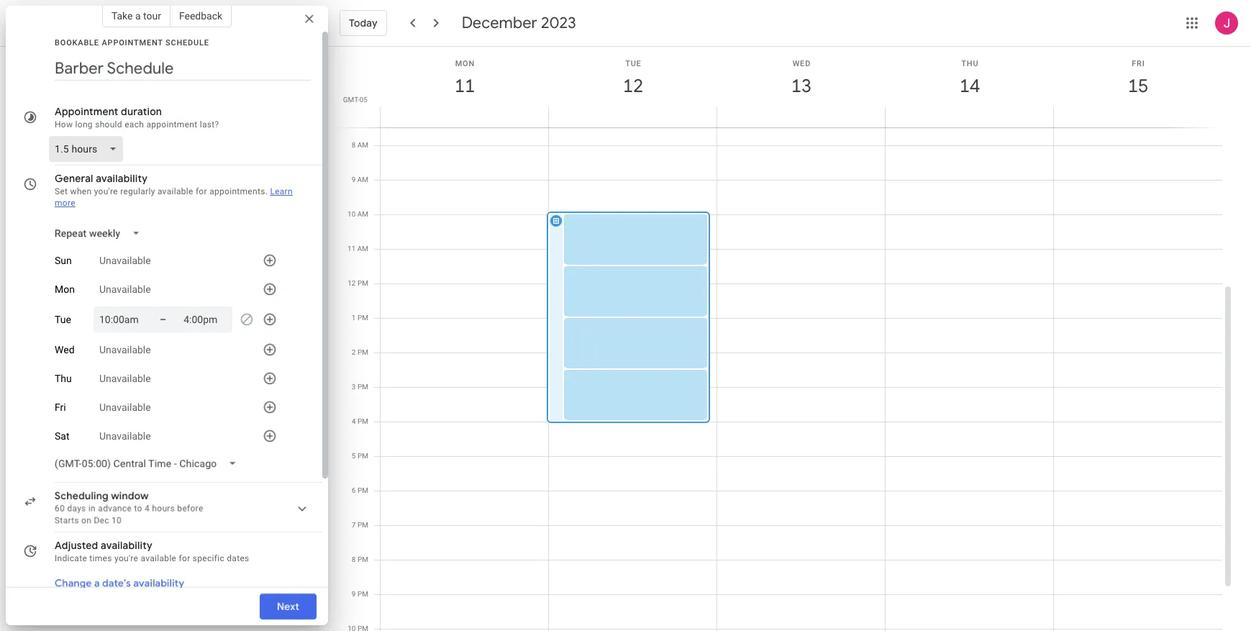 Task type: describe. For each thing, give the bounding box(es) containing it.
availability inside 'button'
[[133, 576, 184, 589]]

days
[[67, 504, 86, 514]]

pm for 6 pm
[[358, 487, 368, 494]]

gmt-05
[[343, 96, 368, 104]]

8 pm
[[352, 556, 368, 564]]

general
[[55, 172, 93, 185]]

long
[[75, 119, 93, 130]]

general availability
[[55, 172, 148, 185]]

scheduling window 60 days in advance to 4 hours before starts on dec 10
[[55, 489, 203, 525]]

pm for 1 pm
[[358, 314, 368, 322]]

take a tour button
[[102, 4, 170, 27]]

last?
[[200, 119, 219, 130]]

wednesday, december 13 element
[[785, 70, 818, 103]]

unavailable for sat
[[99, 430, 151, 442]]

adjusted
[[55, 539, 98, 552]]

6 pm
[[352, 487, 368, 494]]

9 for 9 pm
[[352, 590, 356, 598]]

pm for 12 pm
[[358, 279, 368, 287]]

7
[[352, 521, 356, 529]]

sat
[[55, 430, 69, 442]]

dec
[[94, 515, 109, 525]]

for inside adjusted availability indicate times you're available for specific dates
[[179, 553, 190, 564]]

today button
[[340, 6, 387, 40]]

to
[[134, 504, 142, 514]]

2 pm
[[352, 348, 368, 356]]

11 column header
[[380, 47, 549, 127]]

before
[[177, 504, 203, 514]]

tour
[[143, 10, 161, 22]]

10 inside scheduling window 60 days in advance to 4 hours before starts on dec 10
[[112, 515, 122, 525]]

1 pm
[[352, 314, 368, 322]]

in
[[88, 504, 96, 514]]

appointment
[[55, 105, 118, 118]]

learn more link
[[55, 186, 293, 208]]

today
[[349, 17, 378, 30]]

each
[[125, 119, 144, 130]]

on
[[81, 515, 92, 525]]

a for take
[[135, 10, 141, 22]]

9 pm
[[352, 590, 368, 598]]

set when you're regularly available for appointments.
[[55, 186, 268, 196]]

6
[[352, 487, 356, 494]]

thu for thu
[[55, 373, 72, 384]]

regularly
[[120, 186, 155, 196]]

fri 15
[[1127, 59, 1148, 98]]

learn
[[270, 186, 293, 196]]

12 inside column header
[[622, 74, 643, 98]]

14
[[959, 74, 979, 98]]

wed for wed
[[55, 344, 75, 356]]

wed for wed 13
[[793, 59, 811, 68]]

pm for 4 pm
[[358, 417, 368, 425]]

15
[[1127, 74, 1148, 98]]

4 inside scheduling window 60 days in advance to 4 hours before starts on dec 10
[[145, 504, 150, 514]]

monday, december 11 element
[[448, 70, 481, 103]]

availability for adjusted
[[101, 539, 153, 552]]

unavailable for mon
[[99, 284, 151, 295]]

unavailable for thu
[[99, 373, 151, 384]]

how
[[55, 119, 73, 130]]

appointment
[[102, 38, 163, 47]]

specific
[[193, 553, 225, 564]]

0 horizontal spatial 12
[[348, 279, 356, 287]]

unavailable all day image
[[235, 308, 258, 331]]

pm for 9 pm
[[358, 590, 368, 598]]

unavailable for fri
[[99, 402, 151, 413]]

starts
[[55, 515, 79, 525]]

tuesday, december 12 element
[[617, 70, 650, 103]]

dates
[[227, 553, 249, 564]]

End time on Tuesdays text field
[[184, 311, 227, 328]]

december 2023
[[462, 13, 576, 33]]

mon for mon 11
[[455, 59, 475, 68]]

10 am
[[348, 210, 368, 218]]

1 vertical spatial 11
[[348, 245, 356, 253]]

feedback button
[[170, 4, 232, 27]]

13 column header
[[717, 47, 886, 127]]

9 for 9 am
[[352, 176, 356, 184]]

14 column header
[[885, 47, 1054, 127]]

sun
[[55, 255, 72, 266]]

thu for thu 14
[[962, 59, 979, 68]]

indicate
[[55, 553, 87, 564]]

more
[[55, 198, 75, 208]]

3 pm
[[352, 383, 368, 391]]

mon for mon
[[55, 284, 75, 295]]

9 am
[[352, 176, 368, 184]]

8 for 8 pm
[[352, 556, 356, 564]]

5
[[352, 452, 356, 460]]

pm for 5 pm
[[358, 452, 368, 460]]

feedback
[[179, 10, 222, 22]]

appointments.
[[210, 186, 268, 196]]

8 for 8 am
[[352, 141, 356, 149]]



Task type: vqa. For each thing, say whether or not it's contained in the screenshot.


Task type: locate. For each thing, give the bounding box(es) containing it.
am
[[357, 141, 368, 149], [357, 176, 368, 184], [357, 210, 368, 218], [357, 245, 368, 253]]

8
[[352, 141, 356, 149], [352, 556, 356, 564]]

tue up tuesday, december 12 element on the top of page
[[626, 59, 642, 68]]

thu inside thu 14
[[962, 59, 979, 68]]

a inside button
[[135, 10, 141, 22]]

availability for general
[[96, 172, 148, 185]]

pm down 7 pm
[[358, 556, 368, 564]]

when
[[70, 186, 92, 196]]

am down 9 am at the left top of the page
[[357, 210, 368, 218]]

fri for fri
[[55, 402, 66, 413]]

2 am from the top
[[357, 176, 368, 184]]

tue
[[626, 59, 642, 68], [55, 314, 71, 325]]

tue 12
[[622, 59, 643, 98]]

0 horizontal spatial tue
[[55, 314, 71, 325]]

0 horizontal spatial thu
[[55, 373, 72, 384]]

0 vertical spatial 10
[[348, 210, 356, 218]]

6 pm from the top
[[358, 452, 368, 460]]

9 pm from the top
[[358, 556, 368, 564]]

window
[[111, 489, 149, 502]]

availability down adjusted availability indicate times you're available for specific dates
[[133, 576, 184, 589]]

thursday, december 14 element
[[954, 70, 987, 103]]

4 up 5
[[352, 417, 356, 425]]

tue for tue 12
[[626, 59, 642, 68]]

fri for fri 15
[[1132, 59, 1145, 68]]

1 8 from the top
[[352, 141, 356, 149]]

am up 12 pm
[[357, 245, 368, 253]]

unavailable
[[99, 255, 151, 266], [99, 284, 151, 295], [99, 344, 151, 356], [99, 373, 151, 384], [99, 402, 151, 413], [99, 430, 151, 442]]

0 horizontal spatial 10
[[112, 515, 122, 525]]

3 unavailable from the top
[[99, 344, 151, 356]]

1 horizontal spatial 4
[[352, 417, 356, 425]]

you're
[[94, 186, 118, 196], [114, 553, 138, 564]]

1 vertical spatial tue
[[55, 314, 71, 325]]

0 vertical spatial fri
[[1132, 59, 1145, 68]]

pm right 5
[[358, 452, 368, 460]]

pm up 1 pm
[[358, 279, 368, 287]]

1 vertical spatial availability
[[101, 539, 153, 552]]

change a date's availability
[[55, 576, 184, 589]]

tue for tue
[[55, 314, 71, 325]]

1 vertical spatial 9
[[352, 590, 356, 598]]

5 unavailable from the top
[[99, 402, 151, 413]]

1 horizontal spatial thu
[[962, 59, 979, 68]]

1 vertical spatial you're
[[114, 553, 138, 564]]

availability up times on the left bottom
[[101, 539, 153, 552]]

appointment
[[146, 119, 198, 130]]

1 horizontal spatial a
[[135, 10, 141, 22]]

available inside adjusted availability indicate times you're available for specific dates
[[141, 553, 177, 564]]

availability up regularly
[[96, 172, 148, 185]]

10 up 11 am
[[348, 210, 356, 218]]

1 vertical spatial wed
[[55, 344, 75, 356]]

0 vertical spatial availability
[[96, 172, 148, 185]]

1 vertical spatial 4
[[145, 504, 150, 514]]

thu
[[962, 59, 979, 68], [55, 373, 72, 384]]

5 pm
[[352, 452, 368, 460]]

advance
[[98, 504, 132, 514]]

0 horizontal spatial mon
[[55, 284, 75, 295]]

availability inside adjusted availability indicate times you're available for specific dates
[[101, 539, 153, 552]]

pm right 2
[[358, 348, 368, 356]]

1 vertical spatial fri
[[55, 402, 66, 413]]

9 up 10 am
[[352, 176, 356, 184]]

for
[[196, 186, 207, 196], [179, 553, 190, 564]]

a left "date's"
[[94, 576, 100, 589]]

am for 8 am
[[357, 141, 368, 149]]

fri inside fri 15
[[1132, 59, 1145, 68]]

4
[[352, 417, 356, 425], [145, 504, 150, 514]]

2 9 from the top
[[352, 590, 356, 598]]

appointment duration how long should each appointment last?
[[55, 105, 219, 130]]

availability
[[96, 172, 148, 185], [101, 539, 153, 552], [133, 576, 184, 589]]

3 am from the top
[[357, 210, 368, 218]]

you're inside adjusted availability indicate times you're available for specific dates
[[114, 553, 138, 564]]

None field
[[49, 136, 129, 162], [49, 220, 152, 246], [49, 451, 249, 476], [49, 136, 129, 162], [49, 220, 152, 246], [49, 451, 249, 476]]

12
[[622, 74, 643, 98], [348, 279, 356, 287]]

11 inside mon 11
[[454, 74, 474, 98]]

am for 10 am
[[357, 210, 368, 218]]

1 horizontal spatial mon
[[455, 59, 475, 68]]

schedule
[[166, 38, 209, 47]]

8 up 9 am at the left top of the page
[[352, 141, 356, 149]]

unavailable for wed
[[99, 344, 151, 356]]

thu up 14
[[962, 59, 979, 68]]

take
[[111, 10, 133, 22]]

take a tour
[[111, 10, 161, 22]]

mon
[[455, 59, 475, 68], [55, 284, 75, 295]]

mon 11
[[454, 59, 475, 98]]

scheduling
[[55, 489, 109, 502]]

1 vertical spatial 12
[[348, 279, 356, 287]]

0 vertical spatial 11
[[454, 74, 474, 98]]

pm down 8 pm
[[358, 590, 368, 598]]

1 vertical spatial mon
[[55, 284, 75, 295]]

adjusted availability indicate times you're available for specific dates
[[55, 539, 249, 564]]

a left tour
[[135, 10, 141, 22]]

bookable
[[55, 38, 99, 47]]

10 down advance
[[112, 515, 122, 525]]

tue left start time on tuesdays text field
[[55, 314, 71, 325]]

0 horizontal spatial 4
[[145, 504, 150, 514]]

for left the specific
[[179, 553, 190, 564]]

0 horizontal spatial fri
[[55, 402, 66, 413]]

duration
[[121, 105, 162, 118]]

4 unavailable from the top
[[99, 373, 151, 384]]

1
[[352, 314, 356, 322]]

Start time on Tuesdays text field
[[99, 311, 142, 328]]

pm for 7 pm
[[358, 521, 368, 529]]

a
[[135, 10, 141, 22], [94, 576, 100, 589]]

1 vertical spatial thu
[[55, 373, 72, 384]]

0 vertical spatial mon
[[455, 59, 475, 68]]

friday, december 15 element
[[1122, 70, 1155, 103]]

10
[[348, 210, 356, 218], [112, 515, 122, 525]]

thu 14
[[959, 59, 979, 98]]

change
[[55, 576, 92, 589]]

2023
[[541, 13, 576, 33]]

1 am from the top
[[357, 141, 368, 149]]

mon up the monday, december 11 element
[[455, 59, 475, 68]]

8 down 7
[[352, 556, 356, 564]]

0 horizontal spatial wed
[[55, 344, 75, 356]]

thu up the sat
[[55, 373, 72, 384]]

pm for 8 pm
[[358, 556, 368, 564]]

3 pm from the top
[[358, 348, 368, 356]]

times
[[89, 553, 112, 564]]

0 vertical spatial thu
[[962, 59, 979, 68]]

15 column header
[[1054, 47, 1223, 127]]

0 vertical spatial 9
[[352, 176, 356, 184]]

0 horizontal spatial 11
[[348, 245, 356, 253]]

mon down sun
[[55, 284, 75, 295]]

wed inside wed 13
[[793, 59, 811, 68]]

7 pm from the top
[[358, 487, 368, 494]]

fri up 15
[[1132, 59, 1145, 68]]

2 unavailable from the top
[[99, 284, 151, 295]]

gmt-
[[343, 96, 360, 104]]

2
[[352, 348, 356, 356]]

12 column header
[[548, 47, 718, 127]]

a inside 'button'
[[94, 576, 100, 589]]

0 vertical spatial available
[[158, 186, 193, 196]]

wed 13
[[790, 59, 811, 98]]

1 horizontal spatial 11
[[454, 74, 474, 98]]

mon inside mon 11
[[455, 59, 475, 68]]

1 vertical spatial 10
[[112, 515, 122, 525]]

you're up the change a date's availability
[[114, 553, 138, 564]]

10 pm from the top
[[358, 590, 368, 598]]

hours
[[152, 504, 175, 514]]

a for change
[[94, 576, 100, 589]]

60
[[55, 504, 65, 514]]

am for 9 am
[[357, 176, 368, 184]]

pm right 6 on the left bottom of page
[[358, 487, 368, 494]]

9 down 8 pm
[[352, 590, 356, 598]]

5 pm from the top
[[358, 417, 368, 425]]

december
[[462, 13, 537, 33]]

2 pm from the top
[[358, 314, 368, 322]]

pm right '3'
[[358, 383, 368, 391]]

1 horizontal spatial tue
[[626, 59, 642, 68]]

3
[[352, 383, 356, 391]]

4 pm
[[352, 417, 368, 425]]

1 pm from the top
[[358, 279, 368, 287]]

0 horizontal spatial for
[[179, 553, 190, 564]]

0 horizontal spatial a
[[94, 576, 100, 589]]

11
[[454, 74, 474, 98], [348, 245, 356, 253]]

1 vertical spatial for
[[179, 553, 190, 564]]

1 horizontal spatial wed
[[793, 59, 811, 68]]

13
[[790, 74, 811, 98]]

2 vertical spatial availability
[[133, 576, 184, 589]]

0 vertical spatial 8
[[352, 141, 356, 149]]

0 vertical spatial wed
[[793, 59, 811, 68]]

available up the change a date's availability
[[141, 553, 177, 564]]

grid
[[334, 47, 1234, 631]]

set
[[55, 186, 68, 196]]

0 vertical spatial for
[[196, 186, 207, 196]]

pm down the 3 pm
[[358, 417, 368, 425]]

unavailable for sun
[[99, 255, 151, 266]]

date's
[[102, 576, 131, 589]]

7 pm
[[352, 521, 368, 529]]

9
[[352, 176, 356, 184], [352, 590, 356, 598]]

11 am
[[348, 245, 368, 253]]

8 pm from the top
[[358, 521, 368, 529]]

0 vertical spatial 4
[[352, 417, 356, 425]]

available
[[158, 186, 193, 196], [141, 553, 177, 564]]

fri up the sat
[[55, 402, 66, 413]]

0 vertical spatial you're
[[94, 186, 118, 196]]

pm
[[358, 279, 368, 287], [358, 314, 368, 322], [358, 348, 368, 356], [358, 383, 368, 391], [358, 417, 368, 425], [358, 452, 368, 460], [358, 487, 368, 494], [358, 521, 368, 529], [358, 556, 368, 564], [358, 590, 368, 598]]

05
[[360, 96, 368, 104]]

for left appointments. in the left of the page
[[196, 186, 207, 196]]

pm for 3 pm
[[358, 383, 368, 391]]

1 vertical spatial 8
[[352, 556, 356, 564]]

–
[[160, 314, 166, 325]]

am down 8 am
[[357, 176, 368, 184]]

4 right to
[[145, 504, 150, 514]]

Add title text field
[[55, 58, 311, 79]]

2 8 from the top
[[352, 556, 356, 564]]

1 horizontal spatial for
[[196, 186, 207, 196]]

you're down general availability
[[94, 186, 118, 196]]

1 horizontal spatial 12
[[622, 74, 643, 98]]

0 vertical spatial 12
[[622, 74, 643, 98]]

am up 9 am at the left top of the page
[[357, 141, 368, 149]]

should
[[95, 119, 122, 130]]

12 pm
[[348, 279, 368, 287]]

1 horizontal spatial 10
[[348, 210, 356, 218]]

1 horizontal spatial fri
[[1132, 59, 1145, 68]]

next button
[[260, 589, 317, 624]]

next
[[277, 600, 299, 613]]

tue inside tue 12
[[626, 59, 642, 68]]

fri
[[1132, 59, 1145, 68], [55, 402, 66, 413]]

4 am from the top
[[357, 245, 368, 253]]

1 9 from the top
[[352, 176, 356, 184]]

am for 11 am
[[357, 245, 368, 253]]

available right regularly
[[158, 186, 193, 196]]

grid containing 11
[[334, 47, 1234, 631]]

1 unavailable from the top
[[99, 255, 151, 266]]

0 vertical spatial a
[[135, 10, 141, 22]]

learn more
[[55, 186, 293, 208]]

bookable appointment schedule
[[55, 38, 209, 47]]

6 unavailable from the top
[[99, 430, 151, 442]]

pm right 1
[[358, 314, 368, 322]]

1 vertical spatial a
[[94, 576, 100, 589]]

pm right 7
[[358, 521, 368, 529]]

change a date's availability button
[[49, 570, 190, 596]]

0 vertical spatial tue
[[626, 59, 642, 68]]

4 pm from the top
[[358, 383, 368, 391]]

8 am
[[352, 141, 368, 149]]

pm for 2 pm
[[358, 348, 368, 356]]

1 vertical spatial available
[[141, 553, 177, 564]]



